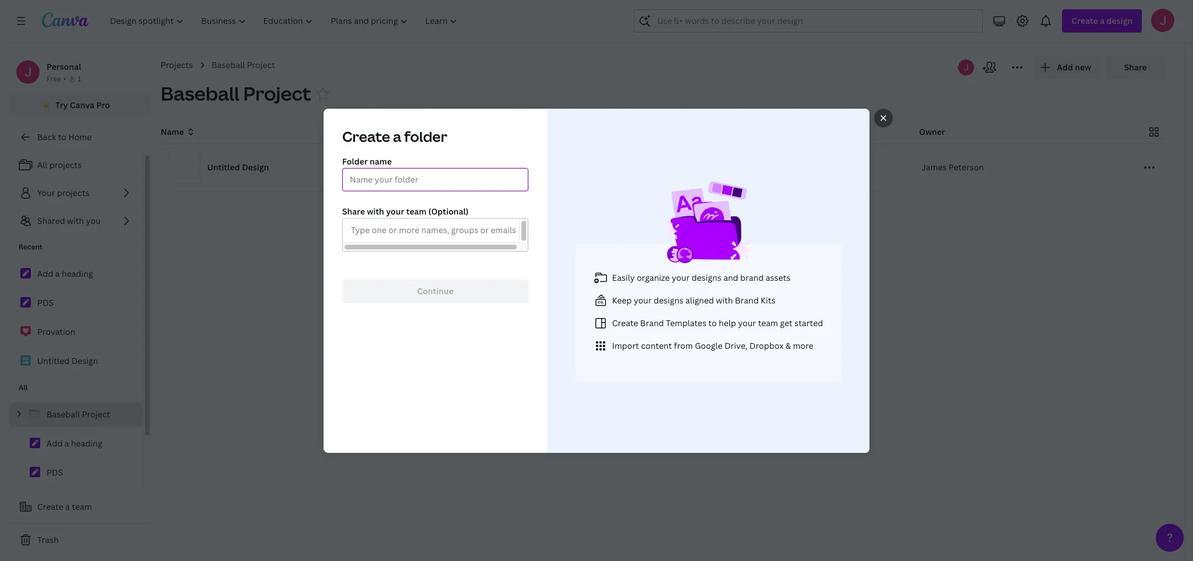 Task type: describe. For each thing, give the bounding box(es) containing it.
create for create brand templates to help your team get started
[[612, 317, 639, 328]]

easily
[[612, 272, 635, 283]]

all for all
[[19, 383, 28, 393]]

(optional)
[[429, 206, 469, 217]]

your right help
[[739, 317, 757, 328]]

folder
[[342, 156, 368, 167]]

1 horizontal spatial untitled
[[207, 162, 240, 173]]

projects for all projects
[[49, 160, 82, 171]]

you
[[86, 215, 101, 227]]

baseball project inside 'list'
[[47, 409, 110, 420]]

projects for your projects
[[57, 188, 89, 199]]

list containing baseball project
[[9, 403, 143, 544]]

google
[[695, 340, 723, 351]]

list containing all projects
[[9, 154, 143, 233]]

2 horizontal spatial with
[[716, 295, 733, 306]]

untitled design link
[[9, 349, 143, 374]]

your
[[37, 188, 55, 199]]

create for create a team
[[37, 502, 63, 513]]

all for all projects
[[37, 160, 47, 171]]

baseball for right baseball project link
[[212, 59, 245, 70]]

2 add a heading link from the top
[[9, 432, 143, 457]]

personal
[[47, 61, 81, 72]]

name button
[[161, 126, 196, 139]]

aligned
[[686, 295, 714, 306]]

0 vertical spatial add a heading
[[37, 268, 93, 280]]

type
[[543, 126, 562, 137]]

1 horizontal spatial to
[[709, 317, 717, 328]]

baseball for the baseball project button at the top left of the page
[[161, 81, 240, 106]]

kits
[[761, 295, 776, 306]]

1 horizontal spatial team
[[406, 206, 427, 217]]

try canva pro
[[55, 100, 110, 111]]

share for share with your team (optional)
[[342, 206, 365, 217]]

with for your
[[367, 206, 384, 217]]

folder
[[404, 127, 448, 146]]

0 vertical spatial pds
[[37, 298, 54, 309]]

help
[[719, 317, 737, 328]]

share for share
[[1125, 62, 1148, 73]]

share with your team (optional)
[[342, 206, 469, 217]]

1 vertical spatial add a heading
[[47, 439, 102, 450]]

1 vertical spatial team
[[759, 317, 779, 328]]

0 vertical spatial project
[[247, 59, 275, 70]]

your up 'type one or more names, groups or e​​ma​il​s' 'text field'
[[386, 206, 404, 217]]

baseball inside 'list'
[[47, 409, 80, 420]]

1 vertical spatial add
[[47, 439, 63, 450]]

templates
[[666, 317, 707, 328]]

free •
[[47, 74, 66, 84]]

your up keep your designs aligned with brand kits
[[672, 272, 690, 283]]

2 vertical spatial project
[[82, 409, 110, 420]]

1 vertical spatial heading
[[71, 439, 102, 450]]

1 horizontal spatial brand
[[735, 295, 759, 306]]

baseball project for the baseball project button at the top left of the page
[[161, 81, 311, 106]]

drive,
[[725, 340, 748, 351]]

create a folder
[[342, 127, 448, 146]]

import content from google drive, dropbox & more
[[612, 340, 814, 351]]

1 vertical spatial pds
[[47, 468, 63, 479]]

shared with you
[[37, 215, 101, 227]]

peterson
[[949, 162, 985, 173]]

try
[[55, 100, 68, 111]]

provation
[[37, 327, 75, 338]]

baseball project button
[[161, 81, 311, 107]]

free
[[47, 74, 61, 84]]

back to home
[[37, 132, 92, 143]]

share button
[[1106, 56, 1166, 79]]

brand
[[741, 272, 764, 283]]

project inside button
[[243, 81, 311, 106]]

owner
[[920, 126, 946, 137]]



Task type: locate. For each thing, give the bounding box(es) containing it.
shared with you link
[[9, 210, 143, 233]]

2 vertical spatial create
[[37, 502, 63, 513]]

designs up 'aligned'
[[692, 272, 722, 283]]

untitled design
[[207, 162, 269, 173], [37, 356, 98, 367]]

james peterson
[[922, 162, 985, 173]]

and
[[724, 272, 739, 283]]

team left get
[[759, 317, 779, 328]]

team up trash link
[[72, 502, 92, 513]]

1 vertical spatial to
[[709, 317, 717, 328]]

baseball project link
[[212, 59, 275, 72], [9, 403, 143, 427]]

projects right "your"
[[57, 188, 89, 199]]

doc
[[545, 162, 561, 173]]

pds
[[37, 298, 54, 309], [47, 468, 63, 479]]

continue button
[[342, 280, 529, 303]]

0 vertical spatial pds link
[[9, 291, 143, 316]]

easily organize your designs and brand assets
[[612, 272, 791, 283]]

baseball project for right baseball project link
[[212, 59, 275, 70]]

share
[[1125, 62, 1148, 73], [342, 206, 365, 217]]

your projects
[[37, 188, 89, 199]]

1 vertical spatial designs
[[654, 295, 684, 306]]

with left you
[[67, 215, 84, 227]]

1 horizontal spatial designs
[[692, 272, 722, 283]]

1 vertical spatial brand
[[641, 317, 664, 328]]

1 list from the top
[[9, 154, 143, 233]]

create for create a folder
[[342, 127, 390, 146]]

None search field
[[634, 9, 984, 33]]

provation link
[[9, 320, 143, 345]]

0 horizontal spatial untitled
[[37, 356, 69, 367]]

with
[[367, 206, 384, 217], [67, 215, 84, 227], [716, 295, 733, 306]]

brand
[[735, 295, 759, 306], [641, 317, 664, 328]]

baseball down projects link
[[161, 81, 240, 106]]

list containing add a heading
[[9, 262, 143, 374]]

shared
[[37, 215, 65, 227]]

create a team button
[[9, 496, 151, 519]]

1 vertical spatial project
[[243, 81, 311, 106]]

baseball project link down 'untitled design' link
[[9, 403, 143, 427]]

3 list from the top
[[9, 403, 143, 544]]

baseball inside button
[[161, 81, 240, 106]]

0 vertical spatial baseball
[[212, 59, 245, 70]]

your projects link
[[9, 182, 143, 205]]

0 vertical spatial untitled design
[[207, 162, 269, 173]]

0 vertical spatial list
[[9, 154, 143, 233]]

a inside button
[[65, 502, 70, 513]]

&
[[786, 340, 791, 351]]

canva
[[70, 100, 94, 111]]

2 vertical spatial team
[[72, 502, 92, 513]]

team inside button
[[72, 502, 92, 513]]

1 vertical spatial share
[[342, 206, 365, 217]]

baseball down 'untitled design' link
[[47, 409, 80, 420]]

0 vertical spatial add
[[37, 268, 53, 280]]

projects link
[[161, 59, 193, 72]]

team up 'type one or more names, groups or e​​ma​il​s' 'text field'
[[406, 206, 427, 217]]

0 vertical spatial designs
[[692, 272, 722, 283]]

0 horizontal spatial team
[[72, 502, 92, 513]]

keep your designs aligned with brand kits
[[612, 295, 776, 306]]

baseball
[[212, 59, 245, 70], [161, 81, 240, 106], [47, 409, 80, 420]]

baseball up the baseball project button at the top left of the page
[[212, 59, 245, 70]]

projects
[[161, 59, 193, 70]]

0 vertical spatial to
[[58, 132, 66, 143]]

1 vertical spatial add a heading link
[[9, 432, 143, 457]]

0 vertical spatial untitled
[[207, 162, 240, 173]]

0 horizontal spatial design
[[71, 356, 98, 367]]

add a heading
[[37, 268, 93, 280], [47, 439, 102, 450]]

Type one or more names, groups or e​​ma​il​s text field
[[348, 223, 520, 239]]

pds up provation
[[37, 298, 54, 309]]

create inside button
[[37, 502, 63, 513]]

team
[[406, 206, 427, 217], [759, 317, 779, 328], [72, 502, 92, 513]]

all
[[37, 160, 47, 171], [19, 383, 28, 393]]

with up help
[[716, 295, 733, 306]]

0 horizontal spatial share
[[342, 206, 365, 217]]

baseball project link up the baseball project button at the top left of the page
[[212, 59, 275, 72]]

projects down back to home
[[49, 160, 82, 171]]

recent
[[19, 242, 42, 252]]

1 horizontal spatial with
[[367, 206, 384, 217]]

organize
[[637, 272, 670, 283]]

0 vertical spatial baseball project link
[[212, 59, 275, 72]]

1 vertical spatial pds link
[[9, 461, 143, 486]]

started
[[795, 317, 824, 328]]

trash
[[37, 535, 59, 546]]

assets
[[766, 272, 791, 283]]

add a heading link
[[9, 262, 143, 287], [9, 432, 143, 457]]

projects inside "link"
[[57, 188, 89, 199]]

1 vertical spatial baseball
[[161, 81, 240, 106]]

1
[[77, 74, 81, 84]]

1 horizontal spatial create
[[342, 127, 390, 146]]

brand up content
[[641, 317, 664, 328]]

list
[[9, 154, 143, 233], [9, 262, 143, 374], [9, 403, 143, 544]]

projects
[[49, 160, 82, 171], [57, 188, 89, 199]]

untitled design inside 'untitled design' link
[[37, 356, 98, 367]]

0 vertical spatial share
[[1125, 62, 1148, 73]]

continue
[[417, 286, 454, 297]]

james
[[922, 162, 947, 173]]

0 vertical spatial create
[[342, 127, 390, 146]]

2 vertical spatial baseball
[[47, 409, 80, 420]]

2 pds link from the top
[[9, 461, 143, 486]]

back
[[37, 132, 56, 143]]

1 vertical spatial baseball project link
[[9, 403, 143, 427]]

0 horizontal spatial designs
[[654, 295, 684, 306]]

1 vertical spatial design
[[71, 356, 98, 367]]

your
[[386, 206, 404, 217], [672, 272, 690, 283], [634, 295, 652, 306], [739, 317, 757, 328]]

create up trash
[[37, 502, 63, 513]]

0 horizontal spatial brand
[[641, 317, 664, 328]]

back to home link
[[9, 126, 151, 149]]

design
[[242, 162, 269, 173], [71, 356, 98, 367]]

share inside 'button'
[[1125, 62, 1148, 73]]

1 horizontal spatial design
[[242, 162, 269, 173]]

a
[[393, 127, 402, 146], [55, 268, 60, 280], [65, 439, 69, 450], [65, 502, 70, 513]]

project
[[247, 59, 275, 70], [243, 81, 311, 106], [82, 409, 110, 420]]

all projects
[[37, 160, 82, 171]]

designs
[[692, 272, 722, 283], [654, 295, 684, 306]]

your right 'keep' in the right of the page
[[634, 295, 652, 306]]

home
[[68, 132, 92, 143]]

1 horizontal spatial untitled design
[[207, 162, 269, 173]]

0 vertical spatial heading
[[62, 268, 93, 280]]

to
[[58, 132, 66, 143], [709, 317, 717, 328]]

baseball project
[[212, 59, 275, 70], [161, 81, 311, 106], [47, 409, 110, 420]]

2 horizontal spatial create
[[612, 317, 639, 328]]

from
[[674, 340, 693, 351]]

all projects link
[[9, 154, 143, 177]]

to right back
[[58, 132, 66, 143]]

pds link
[[9, 291, 143, 316], [9, 461, 143, 486]]

1 horizontal spatial baseball project link
[[212, 59, 275, 72]]

untitled
[[207, 162, 240, 173], [37, 356, 69, 367]]

1 vertical spatial untitled design
[[37, 356, 98, 367]]

get
[[781, 317, 793, 328]]

0 vertical spatial add a heading link
[[9, 262, 143, 287]]

try canva pro button
[[9, 94, 151, 116]]

0 horizontal spatial baseball project link
[[9, 403, 143, 427]]

brand left kits
[[735, 295, 759, 306]]

dropbox
[[750, 340, 784, 351]]

0 vertical spatial brand
[[735, 295, 759, 306]]

pro
[[96, 100, 110, 111]]

create
[[342, 127, 390, 146], [612, 317, 639, 328], [37, 502, 63, 513]]

name
[[161, 126, 184, 137]]

content
[[641, 340, 672, 351]]

with down name
[[367, 206, 384, 217]]

1 pds link from the top
[[9, 291, 143, 316]]

create up folder name
[[342, 127, 390, 146]]

1 vertical spatial untitled
[[37, 356, 69, 367]]

1 vertical spatial baseball project
[[161, 81, 311, 106]]

0 vertical spatial baseball project
[[212, 59, 275, 70]]

0 vertical spatial team
[[406, 206, 427, 217]]

heading
[[62, 268, 93, 280], [71, 439, 102, 450]]

1 vertical spatial list
[[9, 262, 143, 374]]

1 horizontal spatial share
[[1125, 62, 1148, 73]]

create up import
[[612, 317, 639, 328]]

1 vertical spatial all
[[19, 383, 28, 393]]

keep
[[612, 295, 632, 306]]

1 add a heading link from the top
[[9, 262, 143, 287]]

1 vertical spatial projects
[[57, 188, 89, 199]]

1 vertical spatial create
[[612, 317, 639, 328]]

0 horizontal spatial all
[[19, 383, 28, 393]]

more
[[793, 340, 814, 351]]

designs down organize
[[654, 295, 684, 306]]

0 vertical spatial all
[[37, 160, 47, 171]]

2 vertical spatial baseball project
[[47, 409, 110, 420]]

0 horizontal spatial untitled design
[[37, 356, 98, 367]]

pds link up 'create a team' button at the bottom of the page
[[9, 461, 143, 486]]

0 horizontal spatial create
[[37, 502, 63, 513]]

0 horizontal spatial with
[[67, 215, 84, 227]]

create a team
[[37, 502, 92, 513]]

all inside 'list'
[[37, 160, 47, 171]]

folder name
[[342, 156, 392, 167]]

trash link
[[9, 529, 151, 553]]

to left help
[[709, 317, 717, 328]]

pds up 'create a team'
[[47, 468, 63, 479]]

Folder name text field
[[350, 169, 521, 191]]

add
[[37, 268, 53, 280], [47, 439, 63, 450]]

import
[[612, 340, 639, 351]]

0 vertical spatial projects
[[49, 160, 82, 171]]

name
[[370, 156, 392, 167]]

top level navigation element
[[102, 9, 468, 33]]

with inside 'link'
[[67, 215, 84, 227]]

2 vertical spatial list
[[9, 403, 143, 544]]

0 horizontal spatial to
[[58, 132, 66, 143]]

2 horizontal spatial team
[[759, 317, 779, 328]]

•
[[64, 74, 66, 84]]

pds link up provation link
[[9, 291, 143, 316]]

2 list from the top
[[9, 262, 143, 374]]

with for you
[[67, 215, 84, 227]]

0 vertical spatial design
[[242, 162, 269, 173]]

1 horizontal spatial all
[[37, 160, 47, 171]]

create brand templates to help your team get started
[[612, 317, 824, 328]]



Task type: vqa. For each thing, say whether or not it's contained in the screenshot.
THE ,
no



